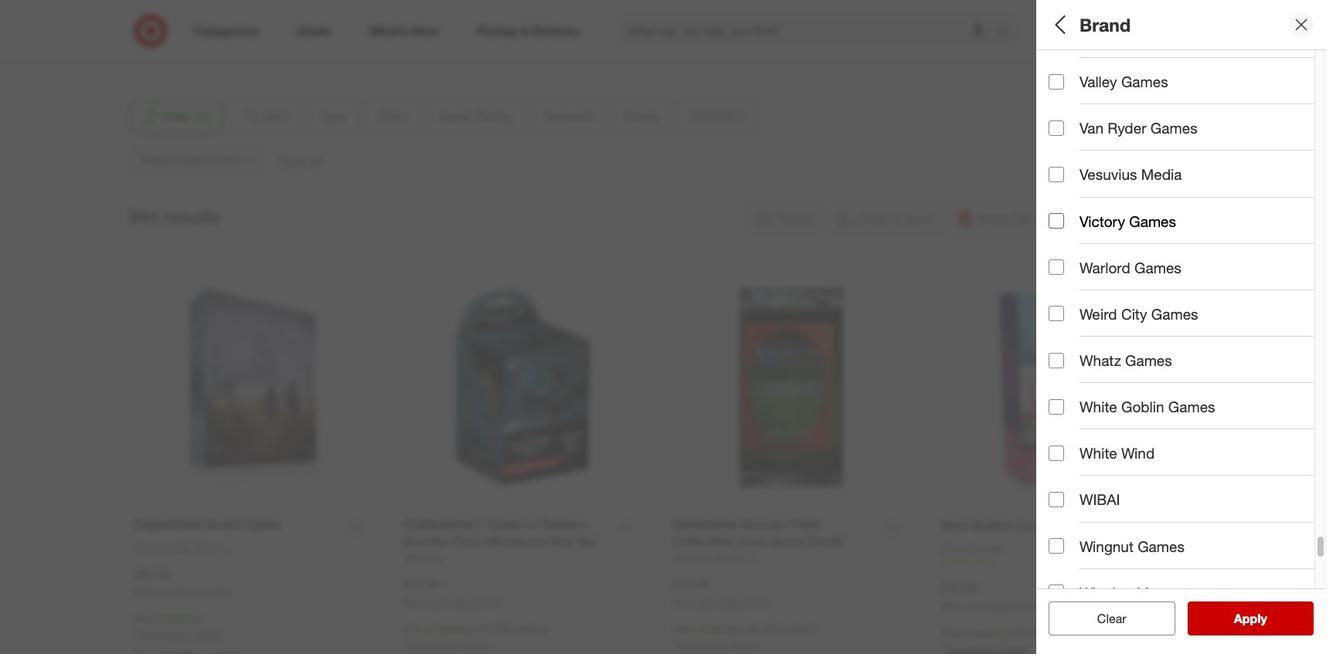 Task type: locate. For each thing, give the bounding box(es) containing it.
2
[[1322, 297, 1327, 310]]

whatz games
[[1080, 352, 1173, 370]]

2 horizontal spatial apply.
[[731, 639, 760, 652]]

Warlord Games checkbox
[[1049, 260, 1065, 276]]

shipping down $15.95 when purchased online
[[697, 623, 738, 636]]

$50;
[[1198, 135, 1218, 148]]

0-
[[1049, 297, 1060, 310]]

games; right card
[[1149, 81, 1186, 94]]

online inside $18.99 when purchased online
[[477, 598, 502, 609]]

944
[[129, 206, 158, 228]]

with for $18.99
[[472, 623, 492, 636]]

1 clear from the left
[[1090, 612, 1119, 627]]

exclusions inside free shipping * * exclusions apply.
[[138, 629, 190, 642]]

1 free shipping with $35 orders* * exclusions apply. from the left
[[404, 623, 551, 652]]

wingnut
[[1080, 538, 1134, 556]]

2 horizontal spatial with
[[1011, 627, 1031, 640]]

shipping down the $84.95 when purchased online
[[159, 613, 200, 626]]

with
[[472, 623, 492, 636], [742, 623, 762, 636], [1011, 627, 1031, 640]]

park
[[225, 13, 247, 26]]

free shipping with $35 orders* * exclusions apply. for $18.99
[[404, 623, 551, 652]]

when inside the $84.95 when purchased online
[[135, 587, 159, 599]]

2 horizontal spatial orders*
[[1054, 627, 1089, 640]]

white goblin games
[[1080, 398, 1216, 416]]

shipping for $20.99
[[966, 627, 1008, 640]]

$35 down $18.99 when purchased online
[[495, 623, 513, 636]]

clear left all
[[1090, 612, 1119, 627]]

brand inside brand 0-hr art & technology; 25th century games; 2f-spiele; 2
[[1049, 277, 1091, 295]]

brand for brand
[[1080, 14, 1131, 35]]

clear all button
[[1049, 602, 1176, 636]]

$84.95 when purchased online
[[135, 566, 233, 599]]

purchased up free shipping * * exclusions apply.
[[161, 587, 205, 599]]

2 white from the top
[[1080, 445, 1118, 463]]

price
[[1049, 115, 1086, 133]]

when down the "$18.99" on the bottom of the page
[[404, 598, 428, 609]]

brand up the hr
[[1049, 277, 1091, 295]]

vesuvius media
[[1080, 166, 1183, 184]]

ryder
[[1108, 119, 1147, 137]]

brand inside the brand dialog
[[1080, 14, 1131, 35]]

clear inside all filters dialog
[[1090, 612, 1119, 627]]

type
[[1049, 61, 1082, 79]]

when down "$84.95"
[[135, 587, 159, 599]]

2 horizontal spatial exclusions
[[677, 639, 728, 652]]

1 vertical spatial results
[[1244, 612, 1284, 627]]

$18.99 when purchased online
[[404, 577, 502, 609]]

0 vertical spatial results
[[163, 206, 221, 228]]

0 vertical spatial white
[[1080, 398, 1118, 416]]

apply. down $18.99 when purchased online
[[462, 639, 491, 652]]

Victory Games checkbox
[[1049, 214, 1065, 229]]

0 horizontal spatial games;
[[1082, 81, 1119, 94]]

0 horizontal spatial free shipping with $35 orders* * exclusions apply.
[[404, 623, 551, 652]]

What can we help you find? suggestions appear below search field
[[618, 14, 1001, 48]]

clear down "winning"
[[1098, 612, 1127, 627]]

apply. down $15.95 when purchased online
[[731, 639, 760, 652]]

winning
[[1080, 584, 1133, 602]]

$15;
[[1079, 135, 1100, 148]]

online inside $15.95 when purchased online
[[746, 598, 771, 609]]

results for see results
[[1244, 612, 1284, 627]]

all
[[1049, 14, 1071, 35]]

weird city games
[[1080, 305, 1199, 323]]

all filters
[[1049, 14, 1124, 35]]

free for $18.99
[[404, 623, 425, 636]]

0 horizontal spatial $35
[[495, 623, 513, 636]]

$35 down $15.95 when purchased online
[[765, 623, 782, 636]]

brand right all
[[1080, 14, 1131, 35]]

results right 944
[[163, 206, 221, 228]]

1 horizontal spatial orders*
[[785, 623, 820, 636]]

purchased down $20.99
[[968, 601, 1013, 613]]

us
[[141, 44, 156, 57]]

Whatz Games checkbox
[[1049, 353, 1065, 369]]

orders* for $20.99
[[1054, 627, 1089, 640]]

purchased down $15.95
[[699, 598, 744, 609]]

media
[[1142, 166, 1183, 184]]

when down $15.95
[[673, 598, 697, 609]]

Van Ryder Games checkbox
[[1049, 121, 1065, 136]]

cards;
[[1282, 81, 1314, 94]]

* down "$84.95"
[[135, 629, 138, 642]]

results inside button
[[1244, 612, 1284, 627]]

apply. down the $84.95 when purchased online
[[193, 629, 222, 642]]

online
[[208, 587, 233, 599], [477, 598, 502, 609], [746, 598, 771, 609], [1015, 601, 1040, 613]]

exclusions down the $84.95 when purchased online
[[138, 629, 190, 642]]

0 horizontal spatial with
[[472, 623, 492, 636]]

2 horizontal spatial games;
[[1229, 297, 1266, 310]]

results right see
[[1244, 612, 1284, 627]]

2 horizontal spatial $35
[[1034, 627, 1051, 640]]

moves
[[1137, 584, 1180, 602]]

apply.
[[193, 629, 222, 642], [462, 639, 491, 652], [731, 639, 760, 652]]

* down the "$18.99" on the bottom of the page
[[404, 639, 407, 652]]

exclusions apply. button
[[138, 628, 222, 643], [407, 639, 491, 654], [677, 639, 760, 654]]

games
[[1122, 73, 1169, 91], [1151, 119, 1198, 137], [1130, 212, 1177, 230], [1135, 259, 1182, 277], [1152, 305, 1199, 323], [1126, 352, 1173, 370], [1169, 398, 1216, 416], [1138, 538, 1185, 556]]

$15.95 when purchased online
[[673, 577, 771, 609]]

white for white wind
[[1080, 445, 1118, 463]]

white for white goblin games
[[1080, 398, 1118, 416]]

all
[[1123, 612, 1135, 627]]

free down $15.95
[[673, 623, 694, 636]]

online inside '$20.99 when purchased online'
[[1015, 601, 1040, 613]]

0 horizontal spatial exclusions
[[138, 629, 190, 642]]

1 horizontal spatial apply.
[[462, 639, 491, 652]]

1 horizontal spatial $35
[[765, 623, 782, 636]]

purchased for $84.95
[[161, 587, 205, 599]]

free down the "$18.99" on the bottom of the page
[[404, 623, 425, 636]]

include
[[1080, 389, 1128, 407]]

brand
[[1080, 14, 1131, 35], [1049, 277, 1091, 295]]

all filters dialog
[[1037, 0, 1327, 655]]

games; left the '2f-'
[[1229, 297, 1266, 310]]

White Wind checkbox
[[1049, 446, 1065, 462]]

free inside free shipping * * exclusions apply.
[[135, 613, 156, 626]]

shipping down '$20.99 when purchased online'
[[966, 627, 1008, 640]]

purchased
[[161, 587, 205, 599], [430, 598, 474, 609], [699, 598, 744, 609], [968, 601, 1013, 613]]

exclusions apply. button down $18.99 when purchased online
[[407, 639, 491, 654]]

0 horizontal spatial results
[[163, 206, 221, 228]]

1 white from the top
[[1080, 398, 1118, 416]]

free shipping with $35 orders* * exclusions apply. down $15.95 when purchased online
[[673, 623, 820, 652]]

valley games
[[1080, 73, 1169, 91]]

purchased for $15.95
[[699, 598, 744, 609]]

goblin
[[1122, 398, 1165, 416]]

$35 for $20.99
[[1034, 627, 1051, 640]]

featured button
[[1049, 213, 1327, 267]]

when inside '$20.99 when purchased online'
[[942, 601, 966, 613]]

0 vertical spatial brand
[[1080, 14, 1131, 35]]

orders* for $18.99
[[516, 623, 551, 636]]

$35 down "winning moves" checkbox
[[1034, 627, 1051, 640]]

1 horizontal spatial exclusions
[[407, 639, 459, 652]]

purchased down the "$18.99" on the bottom of the page
[[430, 598, 474, 609]]

1 vertical spatial white
[[1080, 445, 1118, 463]]

&
[[1092, 297, 1098, 310]]

2 free shipping with $35 orders* * exclusions apply. from the left
[[673, 623, 820, 652]]

exclusions apply. button down $15.95 when purchased online
[[677, 639, 760, 654]]

board
[[1049, 81, 1079, 94]]

exclusions down $15.95 when purchased online
[[677, 639, 728, 652]]

$35 for $18.99
[[495, 623, 513, 636]]

free down $20.99
[[942, 627, 963, 640]]

1 vertical spatial brand
[[1049, 277, 1091, 295]]

* down $15.95
[[673, 639, 677, 652]]

with down $18.99 when purchased online
[[472, 623, 492, 636]]

exclusions down $18.99 when purchased online
[[407, 639, 459, 652]]

free
[[135, 613, 156, 626], [404, 623, 425, 636], [673, 623, 694, 636], [942, 627, 963, 640]]

shipping
[[159, 613, 200, 626], [428, 623, 469, 636], [697, 623, 738, 636], [966, 627, 1008, 640]]

when for $20.99
[[942, 601, 966, 613]]

see
[[1218, 612, 1241, 627]]

when down $20.99
[[942, 601, 966, 613]]

van ryder games
[[1080, 119, 1198, 137]]

white wind
[[1080, 445, 1155, 463]]

free shipping with $35 orders* * exclusions apply.
[[404, 623, 551, 652], [673, 623, 820, 652]]

filters
[[1076, 14, 1124, 35]]

results for 944 results
[[163, 206, 221, 228]]

games; left card
[[1082, 81, 1119, 94]]

25th
[[1163, 297, 1184, 310]]

free shipping * * exclusions apply.
[[135, 613, 222, 642]]

purchased inside $15.95 when purchased online
[[699, 598, 744, 609]]

purchased inside '$20.99 when purchased online'
[[968, 601, 1013, 613]]

1 horizontal spatial results
[[1244, 612, 1284, 627]]

clear button
[[1049, 602, 1176, 636]]

1 horizontal spatial games;
[[1149, 81, 1186, 94]]

1 horizontal spatial free shipping with $35 orders* * exclusions apply.
[[673, 623, 820, 652]]

whatz
[[1080, 352, 1122, 370]]

collectible
[[1189, 81, 1241, 94]]

purchased inside the $84.95 when purchased online
[[161, 587, 205, 599]]

$35 for $15.95
[[765, 623, 782, 636]]

valley
[[1080, 73, 1118, 91]]

white right white goblin games checkbox
[[1080, 398, 1118, 416]]

when inside $18.99 when purchased online
[[404, 598, 428, 609]]

apply. for $18.99
[[462, 639, 491, 652]]

2 horizontal spatial exclusions apply. button
[[677, 639, 760, 654]]

1 horizontal spatial with
[[742, 623, 762, 636]]

Weird City Games checkbox
[[1049, 307, 1065, 322]]

2 clear from the left
[[1098, 612, 1127, 627]]

with down $15.95 when purchased online
[[742, 623, 762, 636]]

free shipping with $35 orders* * exclusions apply. down $18.99 when purchased online
[[404, 623, 551, 652]]

warlord
[[1080, 259, 1131, 277]]

apply button
[[1188, 602, 1314, 636]]

shipping down $18.99 when purchased online
[[428, 623, 469, 636]]

0 horizontal spatial apply.
[[193, 629, 222, 642]]

online inside the $84.95 when purchased online
[[208, 587, 233, 599]]

wi
[[192, 28, 205, 42]]

clear all
[[1090, 612, 1135, 627]]

exclusions
[[138, 629, 190, 642], [407, 639, 459, 652], [677, 639, 728, 652]]

orders*
[[516, 623, 551, 636], [785, 623, 820, 636], [1054, 627, 1089, 640]]

clear inside the brand dialog
[[1098, 612, 1127, 627]]

white left wind
[[1080, 445, 1118, 463]]

with down '$20.99 when purchased online'
[[1011, 627, 1031, 640]]

0 horizontal spatial orders*
[[516, 623, 551, 636]]

when inside $15.95 when purchased online
[[673, 598, 697, 609]]

1 horizontal spatial exclusions apply. button
[[407, 639, 491, 654]]

944 results
[[129, 206, 221, 228]]

$35
[[495, 623, 513, 636], [765, 623, 782, 636], [1034, 627, 1051, 640]]

purchased inside $18.99 when purchased online
[[430, 598, 474, 609]]

White Goblin Games checkbox
[[1049, 400, 1065, 415]]

free down "$84.95"
[[135, 613, 156, 626]]

drive
[[250, 13, 275, 26]]

exclusions apply. button down the $84.95 when purchased online
[[138, 628, 222, 643]]

games;
[[1082, 81, 1119, 94], [1149, 81, 1186, 94], [1229, 297, 1266, 310]]

victory
[[1080, 212, 1126, 230]]



Task type: describe. For each thing, give the bounding box(es) containing it.
apply
[[1235, 612, 1268, 627]]

stock
[[1174, 389, 1210, 407]]

purchased for $20.99
[[968, 601, 1013, 613]]

hr
[[1059, 297, 1071, 310]]

guest
[[1049, 174, 1091, 192]]

games; inside brand 0-hr art & technology; 25th century games; 2f-spiele; 2
[[1229, 297, 1266, 310]]

shipping for $15.95
[[697, 623, 738, 636]]

online for $15.95
[[746, 598, 771, 609]]

winning moves
[[1080, 584, 1180, 602]]

with for $15.95
[[742, 623, 762, 636]]

2f-
[[1269, 297, 1286, 310]]

technology;
[[1101, 297, 1160, 310]]

orders* for $15.95
[[785, 623, 820, 636]]

$50
[[1221, 135, 1239, 148]]

spiele;
[[1286, 297, 1319, 310]]

out
[[1132, 389, 1154, 407]]

weird
[[1080, 305, 1118, 323]]

when for $15.95
[[673, 598, 697, 609]]

fpo/apo
[[1049, 337, 1116, 355]]

wibai
[[1080, 491, 1121, 509]]

Vesuvius Media checkbox
[[1049, 167, 1065, 183]]

type board games; card games; collectible trading cards; ga
[[1049, 61, 1327, 94]]

of
[[1158, 389, 1170, 407]]

exclusions apply. button for $18.99
[[407, 639, 491, 654]]

apply. inside free shipping * * exclusions apply.
[[193, 629, 222, 642]]

van
[[1080, 119, 1104, 137]]

1 link
[[942, 557, 1181, 570]]

free for $15.95
[[673, 623, 694, 636]]

brand for brand 0-hr art & technology; 25th century games; 2f-spiele; 2
[[1049, 277, 1091, 295]]

Winning Moves checkbox
[[1049, 586, 1065, 601]]

$20.99
[[942, 581, 979, 596]]

trading
[[1244, 81, 1279, 94]]

$25;
[[1138, 135, 1159, 148]]

fpo/apo button
[[1049, 321, 1327, 375]]

,
[[186, 28, 189, 42]]

53719
[[208, 28, 238, 42]]

Wingnut Games checkbox
[[1049, 539, 1065, 555]]

wingnut games
[[1080, 538, 1185, 556]]

1
[[990, 558, 995, 570]]

$0
[[1049, 135, 1061, 148]]

brand 0-hr art & technology; 25th century games; 2f-spiele; 2
[[1049, 277, 1327, 310]]

brand dialog
[[1037, 0, 1327, 655]]

warlord games
[[1080, 259, 1182, 277]]

free shipping with $35 orders*
[[942, 627, 1089, 640]]

card
[[1122, 81, 1146, 94]]

free for $20.99
[[942, 627, 963, 640]]

purchased for $18.99
[[430, 598, 474, 609]]

clear for clear all
[[1090, 612, 1119, 627]]

commerce
[[168, 13, 222, 26]]

clear for clear
[[1098, 612, 1127, 627]]

century
[[1187, 297, 1226, 310]]

see results button
[[1188, 602, 1314, 636]]

victory games
[[1080, 212, 1177, 230]]

$18.99
[[404, 577, 441, 593]]

2835
[[141, 13, 165, 26]]

rating
[[1095, 174, 1140, 192]]

include out of stock
[[1080, 389, 1210, 407]]

free shipping with $35 orders* * exclusions apply. for $15.95
[[673, 623, 820, 652]]

art
[[1074, 297, 1089, 310]]

$25
[[1162, 135, 1179, 148]]

$84.95
[[135, 566, 172, 582]]

ga
[[1317, 81, 1327, 94]]

$20.99 when purchased online
[[942, 581, 1040, 613]]

city
[[1122, 305, 1148, 323]]

with for $20.99
[[1011, 627, 1031, 640]]

Include out of stock checkbox
[[1049, 390, 1065, 406]]

$15.95
[[673, 577, 710, 593]]

Valley Games checkbox
[[1049, 74, 1065, 90]]

WIBAI checkbox
[[1049, 493, 1065, 508]]

* down the $84.95 when purchased online
[[200, 613, 204, 626]]

search button
[[990, 14, 1027, 51]]

wind
[[1122, 445, 1155, 463]]

online for $20.99
[[1015, 601, 1040, 613]]

exclusions for $15.95
[[677, 639, 728, 652]]

guest rating button
[[1049, 159, 1327, 213]]

when for $18.99
[[404, 598, 428, 609]]

price $0  –  $15; $15  –  $25; $25  –  $50; $50  –  $100; $100  –  
[[1049, 115, 1327, 148]]

exclusions for $18.99
[[407, 639, 459, 652]]

online for $18.99
[[477, 598, 502, 609]]

search
[[990, 24, 1027, 40]]

see results
[[1218, 612, 1284, 627]]

fitchburg
[[141, 28, 186, 42]]

0 horizontal spatial exclusions apply. button
[[138, 628, 222, 643]]

apply. for $15.95
[[731, 639, 760, 652]]

$100
[[1286, 135, 1310, 148]]

$15
[[1103, 135, 1120, 148]]

shipping inside free shipping * * exclusions apply.
[[159, 613, 200, 626]]

$100;
[[1257, 135, 1283, 148]]

featured
[[1049, 223, 1111, 241]]

vesuvius
[[1080, 166, 1138, 184]]

online for $84.95
[[208, 587, 233, 599]]

when for $84.95
[[135, 587, 159, 599]]

exclusions apply. button for $15.95
[[677, 639, 760, 654]]

2835 commerce park drive fitchburg , wi 53719 us
[[141, 13, 275, 57]]

shipping for $18.99
[[428, 623, 469, 636]]



Task type: vqa. For each thing, say whether or not it's contained in the screenshot.
Sweet & surprising February finds you'll love Image
no



